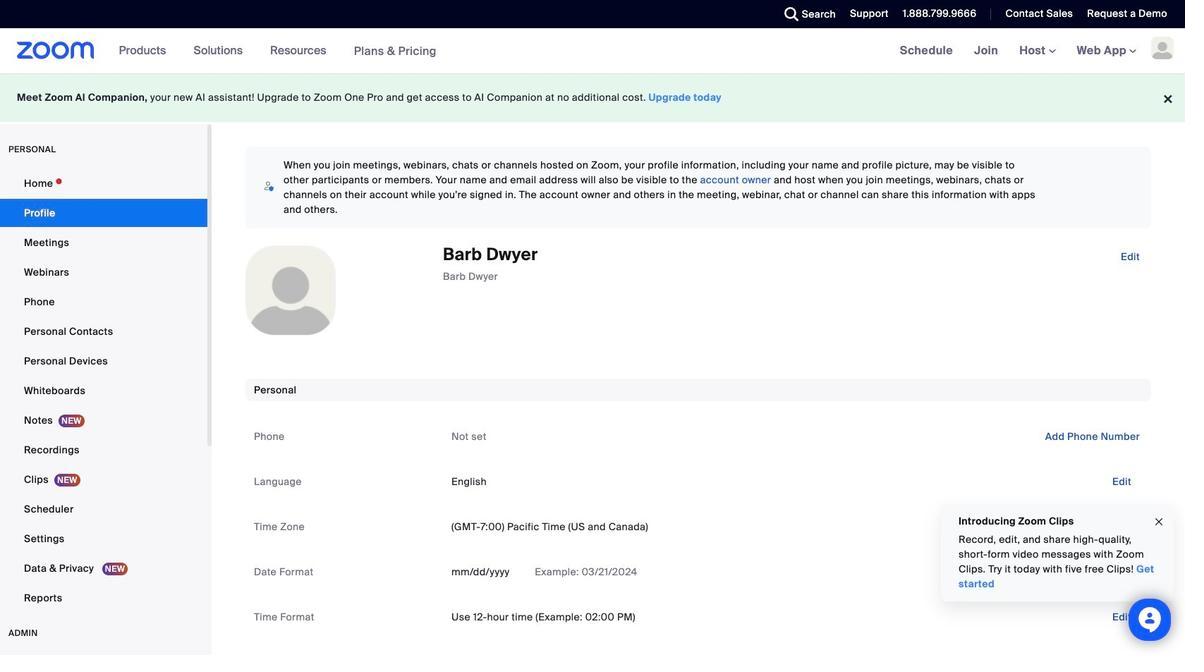 Task type: vqa. For each thing, say whether or not it's contained in the screenshot.
Close image
yes



Task type: locate. For each thing, give the bounding box(es) containing it.
zoom logo image
[[17, 42, 94, 59]]

user photo image
[[246, 246, 335, 335]]

product information navigation
[[108, 28, 447, 74]]

banner
[[0, 28, 1185, 74]]

footer
[[0, 73, 1185, 122]]



Task type: describe. For each thing, give the bounding box(es) containing it.
meetings navigation
[[889, 28, 1185, 74]]

edit user photo image
[[279, 284, 302, 297]]

profile picture image
[[1151, 37, 1174, 59]]

personal menu menu
[[0, 169, 207, 614]]

close image
[[1153, 514, 1165, 530]]



